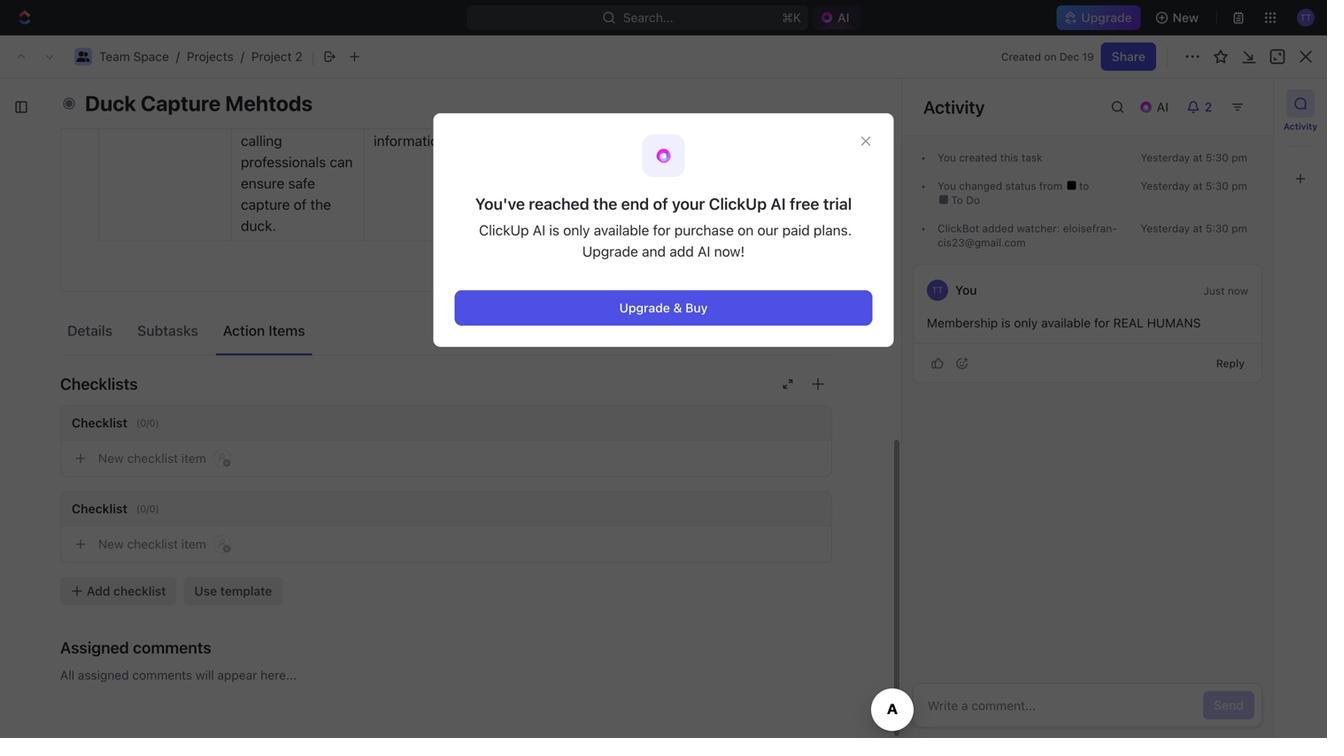 Task type: describe. For each thing, give the bounding box(es) containing it.
all
[[60, 668, 74, 683]]

capture
[[141, 91, 221, 116]]

for inside you've reached the end of your clickup ai free trial clickup ai is only available for purchase on our paid plans. upgrade and add ai now!
[[653, 222, 671, 239]]

pm for added watcher:
[[1232, 222, 1248, 235]]

eloisefran
[[1063, 222, 1117, 235]]

customize button
[[1154, 159, 1244, 184]]

you for just now
[[955, 283, 977, 298]]

available inside task sidebar content section
[[1041, 316, 1091, 330]]

projects link up "duck capture mehtods"
[[187, 49, 234, 64]]

1 vertical spatial checklist
[[127, 537, 178, 552]]

real
[[1114, 316, 1144, 330]]

if the above methods are unsuccessful, calling professionals can ensure safe capture of the duck.
[[241, 69, 357, 234]]

0 vertical spatial add task
[[1199, 114, 1253, 128]]

team for team space
[[33, 49, 64, 64]]

calendar link
[[183, 159, 240, 184]]

available inside you've reached the end of your clickup ai free trial clickup ai is only available for purchase on our paid plans. upgrade and add ai now!
[[594, 222, 649, 239]]

upgrade for upgrade
[[1082, 10, 1132, 25]]

details button
[[60, 314, 120, 347]]

only inside task sidebar content section
[[1014, 316, 1038, 330]]

Search tasks... text field
[[1107, 201, 1284, 228]]

1 vertical spatial task
[[92, 308, 119, 323]]

space for team space / projects / project 2 |
[[133, 49, 169, 64]]

2 (0/0) from the top
[[136, 503, 159, 515]]

1 5:30 from the top
[[1206, 151, 1229, 164]]

table
[[272, 164, 304, 179]]

rescue
[[374, 90, 417, 107]]

yesterday at 5:30 pm for added watcher:
[[1141, 222, 1248, 235]]

2 share button from the left
[[1103, 43, 1159, 71]]

is inside task sidebar content section
[[1002, 316, 1011, 330]]

center's
[[421, 90, 473, 107]]

of inside if the above methods are unsuccessful, calling professionals can ensure safe capture of the duck.
[[294, 196, 307, 213]]

humans
[[1147, 316, 1201, 330]]

team for team space / projects / project 2 |
[[99, 49, 130, 64]]

1
[[122, 308, 128, 323]]

2 horizontal spatial to
[[1079, 180, 1089, 192]]

team space link up calling
[[99, 49, 169, 64]]

membership is only available for real humans
[[927, 316, 1205, 330]]

1 horizontal spatial add task button
[[1189, 107, 1264, 135]]

items
[[269, 322, 305, 339]]

1 vertical spatial add task
[[92, 370, 144, 385]]

1 vertical spatial project 2
[[43, 106, 148, 135]]

0 vertical spatial task
[[1226, 114, 1253, 128]]

assignees
[[473, 209, 526, 221]]

reply
[[1216, 357, 1245, 370]]

now!
[[714, 243, 745, 260]]

project 2 link up if
[[202, 46, 281, 67]]

upgrade & buy button
[[455, 290, 873, 326]]

checklists button
[[60, 363, 832, 406]]

membership
[[927, 316, 998, 330]]

1 pm from the top
[[1232, 151, 1248, 164]]

2 / from the left
[[176, 49, 180, 64]]

you've
[[475, 194, 525, 213]]

from
[[1039, 180, 1063, 192]]

project inside team space / projects / project 2 |
[[251, 49, 292, 64]]

1 vertical spatial add
[[92, 370, 115, 385]]

1 vertical spatial do
[[83, 420, 99, 433]]

1 horizontal spatial clickup
[[709, 194, 767, 213]]

new button
[[1148, 4, 1210, 32]]

status
[[1006, 180, 1037, 192]]

on inside you've reached the end of your clickup ai free trial clickup ai is only available for purchase on our paid plans. upgrade and add ai now!
[[738, 222, 754, 239]]

all assigned comments will appear here...
[[60, 668, 297, 683]]

created
[[959, 151, 997, 164]]

2 vertical spatial task
[[118, 370, 144, 385]]

2 item from the top
[[181, 537, 206, 552]]

activity inside task sidebar content section
[[924, 97, 985, 117]]

of inside you've reached the end of your clickup ai free trial clickup ai is only available for purchase on our paid plans. upgrade and add ai now!
[[653, 194, 668, 213]]

add checklist button
[[60, 577, 177, 606]]

0 horizontal spatial the
[[253, 69, 274, 85]]

services
[[108, 111, 167, 128]]

just now
[[1204, 285, 1249, 297]]

duck capture mehtods
[[85, 91, 313, 116]]

add checklist
[[87, 584, 166, 599]]

free
[[790, 194, 820, 213]]

template
[[220, 584, 272, 599]]

task sidebar content section
[[901, 79, 1273, 739]]

1 horizontal spatial the
[[310, 196, 331, 213]]

created
[[1002, 50, 1041, 63]]

upgrade link
[[1057, 5, 1141, 30]]

checklist inside add checklist button
[[113, 584, 166, 599]]

assigned
[[78, 668, 129, 683]]

high
[[539, 69, 569, 85]]

1 share button from the left
[[1101, 43, 1157, 71]]

4 / from the left
[[241, 49, 244, 64]]

appear
[[217, 668, 257, 683]]

mehtods
[[225, 91, 313, 116]]

very high
[[507, 69, 569, 85]]

add
[[670, 243, 694, 260]]

action items button
[[216, 314, 312, 347]]

gantt
[[337, 164, 369, 179]]

yesterday at 5:30 pm for changed status from
[[1141, 180, 1248, 192]]

reached
[[529, 194, 589, 213]]

team space link up "duck"
[[11, 46, 107, 67]]

and
[[642, 243, 666, 260]]

subtasks
[[137, 322, 198, 339]]

duck
[[85, 91, 136, 116]]

1 vertical spatial to do
[[66, 420, 99, 433]]

task 1
[[92, 308, 128, 323]]

use template
[[194, 584, 272, 599]]

to do inside task sidebar content section
[[948, 194, 980, 206]]

1 yesterday from the top
[[1141, 151, 1190, 164]]

can
[[330, 154, 353, 170]]

assigned
[[60, 638, 129, 658]]

2 checklist from the top
[[72, 502, 127, 516]]

use template button
[[184, 577, 283, 606]]

animal
[[420, 69, 462, 85]]

2 vertical spatial new
[[98, 537, 124, 552]]

cis23@gmail.com
[[938, 222, 1117, 249]]

calling
[[241, 132, 282, 149]]

plans.
[[814, 222, 852, 239]]

automations
[[1175, 49, 1249, 64]]

4
[[120, 420, 127, 433]]

at for added watcher:
[[1193, 222, 1203, 235]]

you for changed status from
[[938, 180, 956, 192]]

assignees button
[[451, 204, 534, 225]]

19
[[1083, 50, 1094, 63]]

5:30 for changed status from
[[1206, 180, 1229, 192]]

0 horizontal spatial ai
[[533, 222, 546, 239]]

1 new checklist item from the top
[[98, 451, 206, 466]]

1 checklist (0/0) from the top
[[72, 416, 159, 430]]

1 horizontal spatial project 2
[[224, 49, 276, 64]]

upgrade for upgrade & buy
[[620, 301, 670, 315]]

action items
[[223, 322, 305, 339]]

automations button
[[1167, 43, 1258, 70]]

2 vertical spatial to
[[66, 420, 80, 433]]

0 horizontal spatial 2
[[127, 106, 142, 135]]

2 inside team space / projects / project 2 |
[[295, 49, 303, 64]]

local
[[387, 69, 417, 85]]

a
[[374, 69, 383, 85]]

2 checklist (0/0) from the top
[[72, 502, 159, 516]]

0 vertical spatial checklist
[[127, 451, 178, 466]]

calling
[[108, 69, 155, 85]]

ensure
[[241, 175, 285, 192]]

reply button
[[1209, 353, 1252, 374]]

contact
[[374, 111, 423, 128]]

1 vertical spatial new
[[98, 451, 124, 466]]

added watcher:
[[980, 222, 1063, 235]]

1 horizontal spatial user group image
[[77, 51, 90, 62]]

send
[[1214, 698, 1244, 713]]

watcher:
[[1017, 222, 1060, 235]]

just
[[1204, 285, 1225, 297]]

information.
[[374, 132, 451, 149]]

calling professional services
[[108, 69, 197, 128]]

1 checklist from the top
[[72, 416, 127, 430]]



Task type: locate. For each thing, give the bounding box(es) containing it.
new checklist item
[[98, 451, 206, 466], [98, 537, 206, 552]]

for down hide
[[653, 222, 671, 239]]

team space
[[33, 49, 103, 64]]

2 team from the left
[[99, 49, 130, 64]]

0 vertical spatial on
[[1044, 50, 1057, 63]]

1 horizontal spatial to
[[951, 194, 963, 206]]

1 horizontal spatial 2
[[269, 49, 276, 64]]

0 vertical spatial yesterday at 5:30 pm
[[1141, 151, 1248, 164]]

checklist (0/0) down checklists
[[72, 416, 159, 430]]

do down the changed
[[966, 194, 980, 206]]

0 vertical spatial comments
[[133, 638, 211, 658]]

2 horizontal spatial ai
[[771, 194, 786, 213]]

the right if
[[253, 69, 274, 85]]

1 horizontal spatial of
[[653, 194, 668, 213]]

1 vertical spatial ai
[[533, 222, 546, 239]]

2 vertical spatial yesterday
[[1141, 222, 1190, 235]]

0 vertical spatial yesterday
[[1141, 151, 1190, 164]]

add up customize
[[1199, 114, 1223, 128]]

you
[[938, 151, 956, 164], [938, 180, 956, 192], [955, 283, 977, 298]]

is
[[549, 222, 560, 239], [1002, 316, 1011, 330]]

3 pm from the top
[[1232, 222, 1248, 235]]

projects link up calling
[[118, 46, 191, 67]]

tt
[[932, 285, 943, 295]]

activity
[[924, 97, 985, 117], [1284, 121, 1318, 132]]

comments inside dropdown button
[[133, 638, 211, 658]]

ai down reached
[[533, 222, 546, 239]]

share for 1st the "share" button
[[1112, 49, 1146, 64]]

0 vertical spatial to
[[1079, 180, 1089, 192]]

2
[[269, 49, 276, 64], [295, 49, 303, 64], [127, 106, 142, 135]]

the
[[253, 69, 274, 85], [593, 194, 618, 213], [310, 196, 331, 213]]

buy
[[686, 301, 708, 315]]

activity inside the task sidebar navigation tab list
[[1284, 121, 1318, 132]]

project up if
[[224, 49, 265, 64]]

at down customize
[[1193, 180, 1203, 192]]

space for team space
[[67, 49, 103, 64]]

add up assigned
[[87, 584, 110, 599]]

clickbot
[[938, 222, 980, 235]]

2 at from the top
[[1193, 180, 1203, 192]]

1 projects from the left
[[140, 49, 187, 64]]

checklist up add checklist button
[[72, 502, 127, 516]]

projects up "duck capture mehtods"
[[187, 49, 234, 64]]

upgrade inside you've reached the end of your clickup ai free trial clickup ai is only available for purchase on our paid plans. upgrade and add ai now!
[[583, 243, 638, 260]]

add task up customize
[[1199, 114, 1253, 128]]

1 share from the left
[[1112, 49, 1146, 64]]

table link
[[269, 159, 304, 184]]

yesterday up search tasks... text field
[[1141, 180, 1190, 192]]

1 vertical spatial new checklist item
[[98, 537, 206, 552]]

only inside you've reached the end of your clickup ai free trial clickup ai is only available for purchase on our paid plans. upgrade and add ai now!
[[563, 222, 590, 239]]

methods
[[241, 90, 297, 107]]

add task
[[1199, 114, 1253, 128], [92, 370, 144, 385]]

pm up customize
[[1232, 151, 1248, 164]]

1 horizontal spatial is
[[1002, 316, 1011, 330]]

upgrade up 19
[[1082, 10, 1132, 25]]

0 vertical spatial ai
[[771, 194, 786, 213]]

1 vertical spatial for
[[1094, 316, 1110, 330]]

0 horizontal spatial project 2
[[43, 106, 148, 135]]

3 5:30 from the top
[[1206, 222, 1229, 235]]

task sidebar navigation tab list
[[1281, 89, 1320, 193]]

1 vertical spatial add task button
[[84, 367, 151, 388]]

0 vertical spatial 5:30
[[1206, 151, 1229, 164]]

0 vertical spatial to do
[[948, 194, 980, 206]]

of right end
[[653, 194, 668, 213]]

add task button up customize
[[1189, 107, 1264, 135]]

2 new checklist item from the top
[[98, 537, 206, 552]]

space inside team space / projects / project 2 |
[[133, 49, 169, 64]]

1 horizontal spatial on
[[1044, 50, 1057, 63]]

project down team space
[[43, 106, 122, 135]]

0 horizontal spatial only
[[563, 222, 590, 239]]

0 horizontal spatial clickup
[[479, 222, 529, 239]]

1 vertical spatial you
[[938, 180, 956, 192]]

0 vertical spatial new
[[1173, 10, 1199, 25]]

1 at from the top
[[1193, 151, 1203, 164]]

do left 4
[[83, 420, 99, 433]]

to down checklists
[[66, 420, 80, 433]]

user group image up "duck"
[[77, 51, 90, 62]]

2 vertical spatial checklist
[[113, 584, 166, 599]]

now
[[1228, 285, 1249, 297]]

0 vertical spatial item
[[181, 451, 206, 466]]

0 vertical spatial checklist (0/0)
[[72, 416, 159, 430]]

projects up calling
[[140, 49, 187, 64]]

1 vertical spatial comments
[[132, 668, 192, 683]]

project up above
[[251, 49, 292, 64]]

dec
[[1060, 50, 1080, 63]]

search...
[[623, 10, 674, 25]]

ai
[[771, 194, 786, 213], [533, 222, 546, 239], [698, 243, 711, 260]]

1 vertical spatial yesterday
[[1141, 180, 1190, 192]]

task up customize
[[1226, 114, 1253, 128]]

assigned comments
[[60, 638, 211, 658]]

0 horizontal spatial on
[[738, 222, 754, 239]]

our
[[758, 222, 779, 239]]

purchase
[[675, 222, 734, 239]]

at up customize
[[1193, 151, 1203, 164]]

0 horizontal spatial team
[[33, 49, 64, 64]]

add task up 4
[[92, 370, 144, 385]]

you've reached the end of your clickup ai free trial dialog
[[433, 113, 894, 347]]

task 1 link
[[88, 303, 349, 329]]

1 vertical spatial yesterday at 5:30 pm
[[1141, 180, 1248, 192]]

new down 4
[[98, 451, 124, 466]]

0 horizontal spatial do
[[83, 420, 99, 433]]

a local animal rescue center's contact information.
[[374, 69, 477, 149]]

3 / from the left
[[194, 49, 198, 64]]

trial
[[823, 194, 852, 213]]

project 2 link up above
[[251, 49, 303, 64]]

clickup up our at the right top of the page
[[709, 194, 767, 213]]

1 (0/0) from the top
[[136, 418, 159, 429]]

to down the changed
[[951, 194, 963, 206]]

0 horizontal spatial to
[[66, 420, 80, 433]]

0 horizontal spatial is
[[549, 222, 560, 239]]

0 vertical spatial at
[[1193, 151, 1203, 164]]

1 horizontal spatial available
[[1041, 316, 1091, 330]]

only right membership
[[1014, 316, 1038, 330]]

checklists
[[60, 375, 138, 394]]

added
[[983, 222, 1014, 235]]

of
[[653, 194, 668, 213], [294, 196, 307, 213]]

pm for changed status from
[[1232, 180, 1248, 192]]

/
[[111, 49, 114, 64], [176, 49, 180, 64], [194, 49, 198, 64], [241, 49, 244, 64]]

yesterday at 5:30 pm
[[1141, 151, 1248, 164], [1141, 180, 1248, 192], [1141, 222, 1248, 235]]

safe
[[288, 175, 315, 192]]

yesterday up customize
[[1141, 151, 1190, 164]]

add task button up 4
[[84, 367, 151, 388]]

0 horizontal spatial to do
[[66, 420, 99, 433]]

yesterday at 5:30 pm up customize
[[1141, 151, 1248, 164]]

2 vertical spatial at
[[1193, 222, 1203, 235]]

0 horizontal spatial activity
[[924, 97, 985, 117]]

new up add checklist button
[[98, 537, 124, 552]]

add inside button
[[87, 584, 110, 599]]

changed
[[959, 180, 1003, 192]]

0 horizontal spatial user group image
[[17, 52, 28, 61]]

2 pm from the top
[[1232, 180, 1248, 192]]

pm down customize
[[1232, 180, 1248, 192]]

upgrade left &
[[620, 301, 670, 315]]

upgrade
[[1082, 10, 1132, 25], [583, 243, 638, 260], [620, 301, 670, 315]]

(0/0)
[[136, 418, 159, 429], [136, 503, 159, 515]]

2 yesterday from the top
[[1141, 180, 1190, 192]]

upgrade inside button
[[620, 301, 670, 315]]

gantt link
[[333, 159, 369, 184]]

2 horizontal spatial 2
[[295, 49, 303, 64]]

5:30 for added watcher:
[[1206, 222, 1229, 235]]

1 horizontal spatial ai
[[698, 243, 711, 260]]

(0/0) right 4
[[136, 418, 159, 429]]

paid
[[782, 222, 810, 239]]

0 vertical spatial upgrade
[[1082, 10, 1132, 25]]

yesterday at 5:30 pm down customize
[[1141, 180, 1248, 192]]

customize
[[1177, 164, 1239, 179]]

comments up all assigned comments will appear here...
[[133, 638, 211, 658]]

changed status from
[[956, 180, 1066, 192]]

5:30
[[1206, 151, 1229, 164], [1206, 180, 1229, 192], [1206, 222, 1229, 235]]

new checklist item down 4
[[98, 451, 206, 466]]

0 vertical spatial activity
[[924, 97, 985, 117]]

clickup
[[709, 194, 767, 213], [479, 222, 529, 239]]

available left real
[[1041, 316, 1091, 330]]

for left real
[[1094, 316, 1110, 330]]

professional
[[108, 90, 193, 107]]

1 horizontal spatial space
[[133, 49, 169, 64]]

is down reached
[[549, 222, 560, 239]]

yesterday for added watcher:
[[1141, 222, 1190, 235]]

share
[[1112, 49, 1146, 64], [1114, 49, 1148, 64]]

pm
[[1232, 151, 1248, 164], [1232, 180, 1248, 192], [1232, 222, 1248, 235]]

(0/0) up add checklist
[[136, 503, 159, 515]]

you right tt
[[955, 283, 977, 298]]

capture
[[241, 196, 290, 213]]

team inside team space / projects / project 2 |
[[99, 49, 130, 64]]

2 vertical spatial ai
[[698, 243, 711, 260]]

to do down the changed
[[948, 194, 980, 206]]

1 yesterday at 5:30 pm from the top
[[1141, 151, 1248, 164]]

2 yesterday at 5:30 pm from the top
[[1141, 180, 1248, 192]]

1 horizontal spatial to do
[[948, 194, 980, 206]]

space up calling
[[133, 49, 169, 64]]

0 horizontal spatial add task
[[92, 370, 144, 385]]

assigned comments button
[[60, 627, 832, 669]]

for
[[653, 222, 671, 239], [1094, 316, 1110, 330]]

user group image
[[77, 51, 90, 62], [17, 52, 28, 61]]

calendar
[[187, 164, 240, 179]]

0 vertical spatial available
[[594, 222, 649, 239]]

available down end
[[594, 222, 649, 239]]

user group image left team space
[[17, 52, 28, 61]]

new up the automations
[[1173, 10, 1199, 25]]

1 vertical spatial on
[[738, 222, 754, 239]]

1 space from the left
[[67, 49, 103, 64]]

1 vertical spatial is
[[1002, 316, 1011, 330]]

1 vertical spatial checklist (0/0)
[[72, 502, 159, 516]]

1 vertical spatial only
[[1014, 316, 1038, 330]]

are
[[301, 90, 321, 107]]

project 2 up if
[[224, 49, 276, 64]]

action
[[223, 322, 265, 339]]

&
[[673, 301, 682, 315]]

new inside button
[[1173, 10, 1199, 25]]

details
[[67, 322, 113, 339]]

hide
[[654, 209, 678, 221]]

upgrade left and
[[583, 243, 638, 260]]

task
[[1022, 151, 1043, 164]]

0 vertical spatial add
[[1199, 114, 1223, 128]]

1 team from the left
[[33, 49, 64, 64]]

to do
[[948, 194, 980, 206], [66, 420, 99, 433]]

duck.
[[241, 217, 276, 234]]

is inside you've reached the end of your clickup ai free trial clickup ai is only available for purchase on our paid plans. upgrade and add ai now!
[[549, 222, 560, 239]]

/ up if
[[241, 49, 244, 64]]

end
[[621, 194, 649, 213]]

on left dec on the top of the page
[[1044, 50, 1057, 63]]

the inside you've reached the end of your clickup ai free trial clickup ai is only available for purchase on our paid plans. upgrade and add ai now!
[[593, 194, 618, 213]]

share for first the "share" button from right
[[1114, 49, 1148, 64]]

pm up now in the right of the page
[[1232, 222, 1248, 235]]

checklist down checklists
[[72, 416, 127, 430]]

at down customize button
[[1193, 222, 1203, 235]]

at for changed status from
[[1193, 180, 1203, 192]]

0 vertical spatial checklist
[[72, 416, 127, 430]]

3 at from the top
[[1193, 222, 1203, 235]]

eloisefran cis23@gmail.com
[[938, 222, 1117, 249]]

projects link
[[118, 46, 191, 67], [187, 49, 234, 64]]

projects
[[140, 49, 187, 64], [187, 49, 234, 64]]

0 vertical spatial (0/0)
[[136, 418, 159, 429]]

yesterday at 5:30 pm down customize button
[[1141, 222, 1248, 235]]

project 2 down calling
[[43, 106, 148, 135]]

2 projects from the left
[[187, 49, 234, 64]]

on left our at the right top of the page
[[738, 222, 754, 239]]

0 vertical spatial do
[[966, 194, 980, 206]]

you left the changed
[[938, 180, 956, 192]]

1 vertical spatial to
[[951, 194, 963, 206]]

is right membership
[[1002, 316, 1011, 330]]

clickup down assignees
[[479, 222, 529, 239]]

ai left free
[[771, 194, 786, 213]]

the down safe
[[310, 196, 331, 213]]

2 5:30 from the top
[[1206, 180, 1229, 192]]

2 vertical spatial yesterday at 5:30 pm
[[1141, 222, 1248, 235]]

add
[[1199, 114, 1223, 128], [92, 370, 115, 385], [87, 584, 110, 599]]

2 vertical spatial pm
[[1232, 222, 1248, 235]]

0 vertical spatial clickup
[[709, 194, 767, 213]]

1 vertical spatial upgrade
[[583, 243, 638, 260]]

for inside task sidebar content section
[[1094, 316, 1110, 330]]

do inside task sidebar content section
[[966, 194, 980, 206]]

here...
[[261, 668, 297, 683]]

3 yesterday at 5:30 pm from the top
[[1141, 222, 1248, 235]]

task up 4
[[118, 370, 144, 385]]

comments down assigned comments
[[132, 668, 192, 683]]

checklist (0/0) up add checklist button
[[72, 502, 159, 516]]

1 horizontal spatial for
[[1094, 316, 1110, 330]]

3 yesterday from the top
[[1141, 222, 1190, 235]]

task
[[1226, 114, 1253, 128], [92, 308, 119, 323], [118, 370, 144, 385]]

yesterday
[[1141, 151, 1190, 164], [1141, 180, 1190, 192], [1141, 222, 1190, 235]]

⌘k
[[782, 10, 801, 25]]

2 vertical spatial add
[[87, 584, 110, 599]]

0 vertical spatial you
[[938, 151, 956, 164]]

1 horizontal spatial team
[[99, 49, 130, 64]]

|
[[311, 48, 315, 66]]

only down reached
[[563, 222, 590, 239]]

2 vertical spatial you
[[955, 283, 977, 298]]

of down safe
[[294, 196, 307, 213]]

1 vertical spatial (0/0)
[[136, 503, 159, 515]]

will
[[196, 668, 214, 683]]

/ up calling
[[111, 49, 114, 64]]

team space link
[[11, 46, 107, 67], [99, 49, 169, 64]]

the left end
[[593, 194, 618, 213]]

at
[[1193, 151, 1203, 164], [1193, 180, 1203, 192], [1193, 222, 1203, 235]]

0 vertical spatial new checklist item
[[98, 451, 206, 466]]

0 horizontal spatial for
[[653, 222, 671, 239]]

new checklist item up add checklist
[[98, 537, 206, 552]]

you created this task
[[938, 151, 1043, 164]]

1 vertical spatial available
[[1041, 316, 1091, 330]]

2 vertical spatial upgrade
[[620, 301, 670, 315]]

ai down purchase
[[698, 243, 711, 260]]

you've reached the end of your clickup ai free trial clickup ai is only available for purchase on our paid plans. upgrade and add ai now!
[[475, 194, 852, 260]]

1 horizontal spatial only
[[1014, 316, 1038, 330]]

1 vertical spatial item
[[181, 537, 206, 552]]

to right the from
[[1079, 180, 1089, 192]]

your
[[672, 194, 705, 213]]

2 horizontal spatial the
[[593, 194, 618, 213]]

0 horizontal spatial available
[[594, 222, 649, 239]]

1 / from the left
[[111, 49, 114, 64]]

0 horizontal spatial add task button
[[84, 367, 151, 388]]

0 horizontal spatial of
[[294, 196, 307, 213]]

0 vertical spatial add task button
[[1189, 107, 1264, 135]]

to do left 4
[[66, 420, 99, 433]]

unsuccessful,
[[241, 111, 329, 128]]

/ up "duck capture mehtods"
[[194, 49, 198, 64]]

2 space from the left
[[133, 49, 169, 64]]

only
[[563, 222, 590, 239], [1014, 316, 1038, 330]]

/ up capture
[[176, 49, 180, 64]]

2 share from the left
[[1114, 49, 1148, 64]]

0 horizontal spatial space
[[67, 49, 103, 64]]

projects inside team space / projects / project 2 |
[[187, 49, 234, 64]]

task left 1
[[92, 308, 119, 323]]

1 vertical spatial 5:30
[[1206, 180, 1229, 192]]

yesterday down customize button
[[1141, 222, 1190, 235]]

0 vertical spatial only
[[563, 222, 590, 239]]

0 vertical spatial project 2
[[224, 49, 276, 64]]

0 vertical spatial pm
[[1232, 151, 1248, 164]]

created on dec 19
[[1002, 50, 1094, 63]]

add down details
[[92, 370, 115, 385]]

to
[[1079, 180, 1089, 192], [951, 194, 963, 206], [66, 420, 80, 433]]

yesterday for changed status from
[[1141, 180, 1190, 192]]

team
[[33, 49, 64, 64], [99, 49, 130, 64]]

1 item from the top
[[181, 451, 206, 466]]

space up "duck"
[[67, 49, 103, 64]]

you left 'created'
[[938, 151, 956, 164]]



Task type: vqa. For each thing, say whether or not it's contained in the screenshot.
the bottom Docs
no



